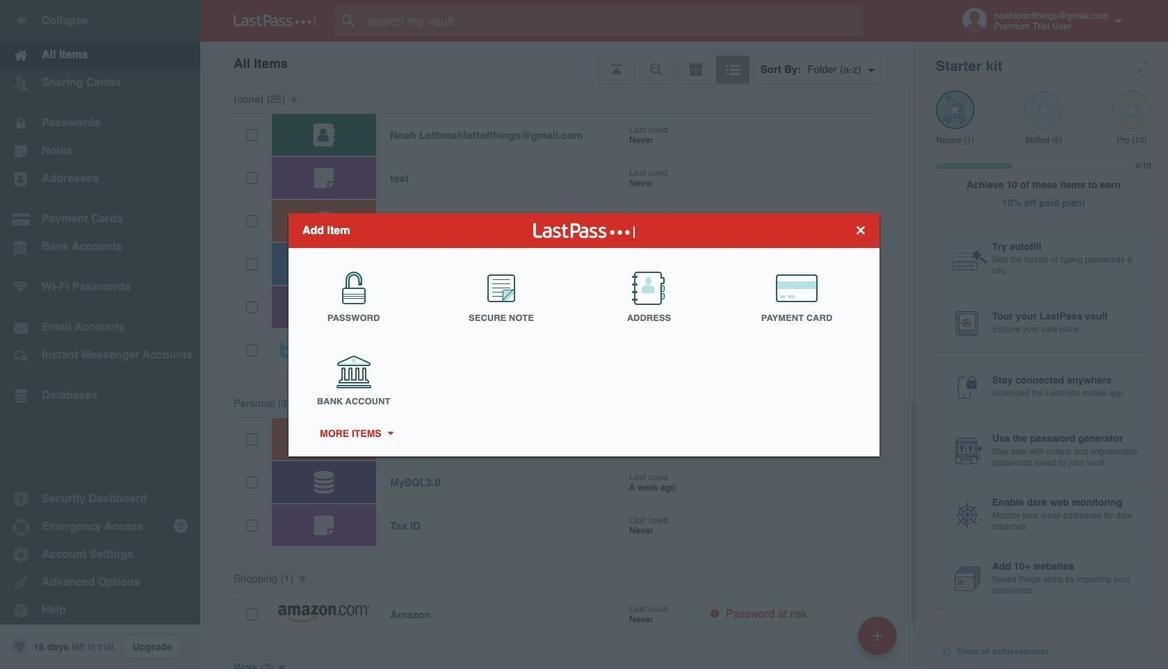 Task type: locate. For each thing, give the bounding box(es) containing it.
new item navigation
[[853, 613, 905, 670]]

lastpass image
[[234, 15, 316, 27]]

search my vault text field
[[335, 6, 891, 36]]

main navigation navigation
[[0, 0, 200, 670]]

new item image
[[873, 631, 882, 641]]

dialog
[[289, 213, 880, 457]]



Task type: describe. For each thing, give the bounding box(es) containing it.
vault options navigation
[[200, 42, 919, 83]]

Search search field
[[335, 6, 891, 36]]

caret right image
[[385, 432, 395, 435]]



